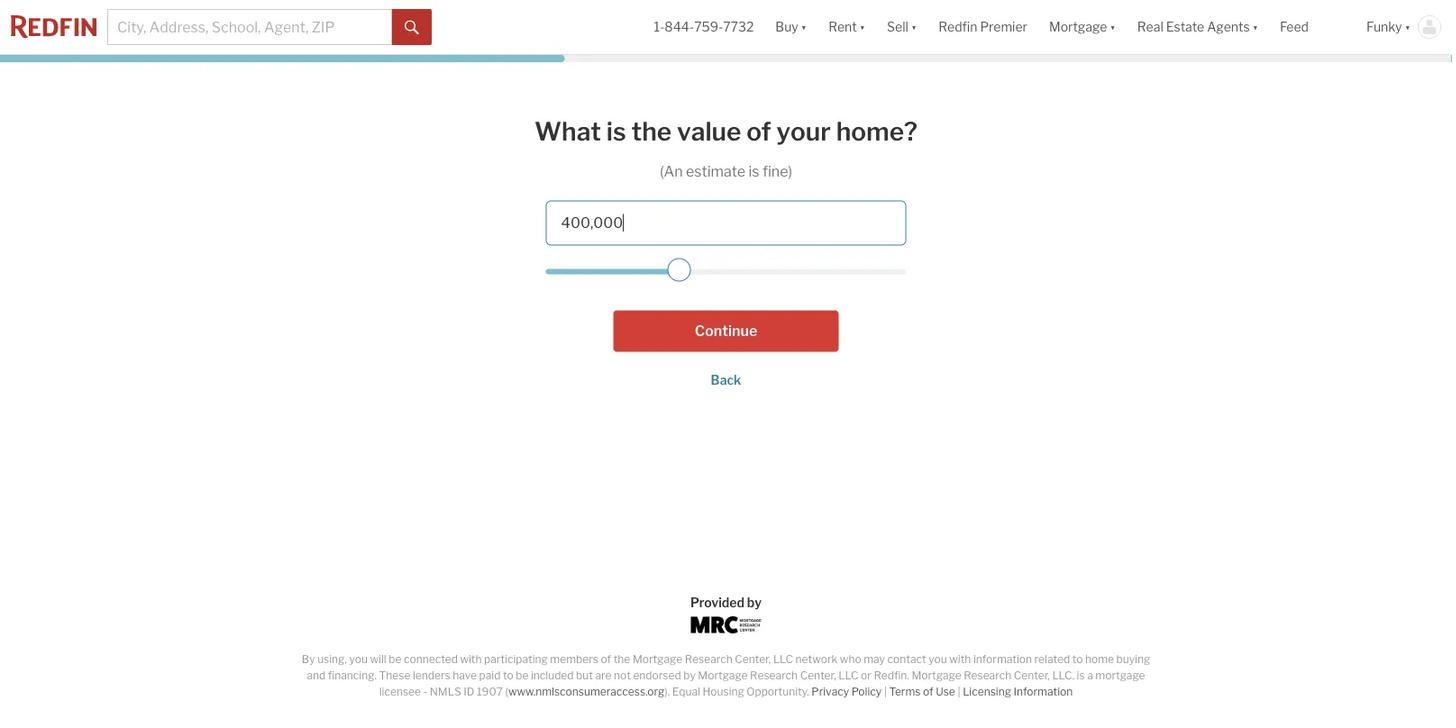 Task type: vqa. For each thing, say whether or not it's contained in the screenshot.
buying
yes



Task type: describe. For each thing, give the bounding box(es) containing it.
0 horizontal spatial be
[[389, 653, 401, 666]]

and
[[307, 669, 326, 682]]

buy ▾ button
[[765, 0, 818, 54]]

5 ▾ from the left
[[1253, 19, 1258, 35]]

provided
[[690, 595, 745, 610]]

1 | from the left
[[884, 686, 887, 699]]

rent ▾ button
[[818, 0, 876, 54]]

mortgage up use
[[912, 669, 961, 682]]

endorsed
[[633, 669, 681, 682]]

what
[[535, 116, 601, 146]]

home
[[1085, 653, 1114, 666]]

1 vertical spatial llc
[[839, 669, 859, 682]]

value
[[677, 116, 741, 146]]

feed button
[[1269, 0, 1356, 54]]

0 vertical spatial the
[[631, 116, 672, 146]]

or
[[861, 669, 871, 682]]

housing
[[703, 686, 744, 699]]

mortgage ▾ button
[[1038, 0, 1127, 54]]

nmls
[[430, 686, 461, 699]]

What is the value of your home? text field
[[546, 201, 906, 246]]

mortgage ▾ button
[[1049, 0, 1116, 54]]

what is the value of your home?
[[535, 116, 918, 146]]

premier
[[980, 19, 1028, 35]]

redfin premier button
[[928, 0, 1038, 54]]

www.nmlsconsumeraccess.org ). equal housing opportunity. privacy policy | terms of use | licensing information
[[508, 686, 1073, 699]]

policy
[[852, 686, 882, 699]]

City, Address, School, Agent, ZIP search field
[[107, 9, 392, 45]]

mortgage up housing
[[698, 669, 748, 682]]

agents
[[1207, 19, 1250, 35]]

1907
[[477, 686, 503, 699]]

1 horizontal spatial research
[[750, 669, 798, 682]]

7732
[[723, 19, 754, 35]]

back
[[711, 373, 741, 388]]

by using, you will be connected with participating members of the mortgage research center, llc network who may contact you with information related to home buying and financing. these lenders have paid to be included but are not endorsed by mortgage research center, llc or redfin. mortgage research center, llc. is a mortgage licensee - nmls id 1907 (
[[302, 653, 1150, 699]]

privacy policy link
[[812, 686, 882, 699]]

information
[[1014, 686, 1073, 699]]

0 vertical spatial by
[[747, 595, 762, 610]]

feed
[[1280, 19, 1309, 35]]

sell ▾
[[887, 19, 917, 35]]

rent ▾ button
[[829, 0, 865, 54]]

who
[[840, 653, 861, 666]]

have
[[453, 669, 477, 682]]

estimate
[[686, 163, 745, 180]]

(an
[[660, 163, 683, 180]]

contact
[[887, 653, 926, 666]]

www.nmlsconsumeraccess.org link
[[508, 686, 665, 699]]

by inside by using, you will be connected with participating members of the mortgage research center, llc network who may contact you with information related to home buying and financing. these lenders have paid to be included but are not endorsed by mortgage research center, llc or redfin. mortgage research center, llc. is a mortgage licensee - nmls id 1907 (
[[683, 669, 696, 682]]

equal
[[672, 686, 700, 699]]

sell
[[887, 19, 909, 35]]

lenders
[[413, 669, 450, 682]]

information
[[973, 653, 1032, 666]]

0 vertical spatial llc
[[773, 653, 793, 666]]

real estate agents ▾ link
[[1137, 0, 1258, 54]]

participating
[[484, 653, 548, 666]]

-
[[423, 686, 427, 699]]

mortgage
[[1095, 669, 1145, 682]]

funky ▾
[[1367, 19, 1411, 35]]

continue
[[695, 322, 757, 340]]

1 with from the left
[[460, 653, 482, 666]]

0 horizontal spatial is
[[606, 116, 626, 146]]

included
[[531, 669, 574, 682]]

▾ for buy ▾
[[801, 19, 807, 35]]

0 horizontal spatial research
[[685, 653, 733, 666]]

llc.
[[1052, 669, 1074, 682]]

rent
[[829, 19, 857, 35]]

these
[[379, 669, 410, 682]]

are
[[595, 669, 612, 682]]

mortgage research center image
[[691, 617, 761, 634]]

0 horizontal spatial center,
[[735, 653, 771, 666]]

is inside by using, you will be connected with participating members of the mortgage research center, llc network who may contact you with information related to home buying and financing. these lenders have paid to be included but are not endorsed by mortgage research center, llc or redfin. mortgage research center, llc. is a mortgage licensee - nmls id 1907 (
[[1077, 669, 1085, 682]]

a
[[1087, 669, 1093, 682]]

real
[[1137, 19, 1163, 35]]

1 you from the left
[[349, 653, 368, 666]]

related
[[1034, 653, 1070, 666]]

will
[[370, 653, 386, 666]]



Task type: locate. For each thing, give the bounding box(es) containing it.
members
[[550, 653, 598, 666]]

0 horizontal spatial llc
[[773, 653, 793, 666]]

not
[[614, 669, 631, 682]]

of for terms
[[923, 686, 934, 699]]

1 vertical spatial by
[[683, 669, 696, 682]]

2 horizontal spatial research
[[964, 669, 1011, 682]]

to up llc.
[[1072, 653, 1083, 666]]

llc up privacy policy link
[[839, 669, 859, 682]]

continue button
[[613, 311, 839, 352]]

of up the is fine)
[[747, 116, 771, 146]]

with
[[460, 653, 482, 666], [949, 653, 971, 666]]

buy
[[776, 19, 798, 35]]

0 horizontal spatial of
[[601, 653, 611, 666]]

terms of use link
[[889, 686, 955, 699]]

is left the a
[[1077, 669, 1085, 682]]

2 vertical spatial of
[[923, 686, 934, 699]]

1-844-759-7732
[[654, 19, 754, 35]]

estate
[[1166, 19, 1204, 35]]

id
[[464, 686, 474, 699]]

is
[[606, 116, 626, 146], [1077, 669, 1085, 682]]

by
[[302, 653, 315, 666]]

1 horizontal spatial llc
[[839, 669, 859, 682]]

1 vertical spatial be
[[516, 669, 529, 682]]

1 horizontal spatial be
[[516, 669, 529, 682]]

of inside by using, you will be connected with participating members of the mortgage research center, llc network who may contact you with information related to home buying and financing. these lenders have paid to be included but are not endorsed by mortgage research center, llc or redfin. mortgage research center, llc. is a mortgage licensee - nmls id 1907 (
[[601, 653, 611, 666]]

0 vertical spatial is
[[606, 116, 626, 146]]

buying
[[1116, 653, 1150, 666]]

844-
[[665, 19, 694, 35]]

of left use
[[923, 686, 934, 699]]

llc up opportunity.
[[773, 653, 793, 666]]

to
[[1072, 653, 1083, 666], [503, 669, 513, 682]]

but
[[576, 669, 593, 682]]

mortgage
[[1049, 19, 1107, 35], [633, 653, 682, 666], [698, 669, 748, 682], [912, 669, 961, 682]]

by
[[747, 595, 762, 610], [683, 669, 696, 682]]

).
[[665, 686, 670, 699]]

▾ for sell ▾
[[911, 19, 917, 35]]

privacy
[[812, 686, 849, 699]]

the inside by using, you will be connected with participating members of the mortgage research center, llc network who may contact you with information related to home buying and financing. these lenders have paid to be included but are not endorsed by mortgage research center, llc or redfin. mortgage research center, llc. is a mortgage licensee - nmls id 1907 (
[[614, 653, 630, 666]]

the up not
[[614, 653, 630, 666]]

center, up opportunity.
[[735, 653, 771, 666]]

2 you from the left
[[929, 653, 947, 666]]

redfin.
[[874, 669, 909, 682]]

network
[[796, 653, 838, 666]]

using,
[[317, 653, 347, 666]]

financing.
[[328, 669, 377, 682]]

0 vertical spatial of
[[747, 116, 771, 146]]

|
[[884, 686, 887, 699], [958, 686, 960, 699]]

3 ▾ from the left
[[911, 19, 917, 35]]

1 ▾ from the left
[[801, 19, 807, 35]]

| right use
[[958, 686, 960, 699]]

1 horizontal spatial center,
[[800, 669, 836, 682]]

www.nmlsconsumeraccess.org
[[508, 686, 665, 699]]

2 | from the left
[[958, 686, 960, 699]]

be up these
[[389, 653, 401, 666]]

0 horizontal spatial by
[[683, 669, 696, 682]]

slider
[[667, 258, 691, 282]]

▾ for funky ▾
[[1405, 19, 1411, 35]]

licensing information link
[[963, 686, 1073, 699]]

0 horizontal spatial to
[[503, 669, 513, 682]]

6 ▾ from the left
[[1405, 19, 1411, 35]]

(
[[505, 686, 508, 699]]

is right the "what"
[[606, 116, 626, 146]]

mortgage left real
[[1049, 19, 1107, 35]]

759-
[[694, 19, 723, 35]]

be down participating
[[516, 669, 529, 682]]

by up equal
[[683, 669, 696, 682]]

you right contact
[[929, 653, 947, 666]]

connected
[[404, 653, 458, 666]]

with up have in the bottom of the page
[[460, 653, 482, 666]]

licensing
[[963, 686, 1011, 699]]

0 vertical spatial be
[[389, 653, 401, 666]]

rent ▾
[[829, 19, 865, 35]]

use
[[936, 686, 955, 699]]

0 vertical spatial to
[[1072, 653, 1083, 666]]

research up licensing
[[964, 669, 1011, 682]]

2 horizontal spatial center,
[[1014, 669, 1050, 682]]

sell ▾ button
[[876, 0, 928, 54]]

▾ left real
[[1110, 19, 1116, 35]]

your home?
[[777, 116, 918, 146]]

of up "are"
[[601, 653, 611, 666]]

research
[[685, 653, 733, 666], [750, 669, 798, 682], [964, 669, 1011, 682]]

| down redfin.
[[884, 686, 887, 699]]

the up (an
[[631, 116, 672, 146]]

with up use
[[949, 653, 971, 666]]

1-
[[654, 19, 665, 35]]

terms
[[889, 686, 921, 699]]

by up mortgage research center image
[[747, 595, 762, 610]]

the
[[631, 116, 672, 146], [614, 653, 630, 666]]

back button
[[711, 373, 741, 388]]

mortgage up endorsed
[[633, 653, 682, 666]]

mortgage ▾
[[1049, 19, 1116, 35]]

1 horizontal spatial is
[[1077, 669, 1085, 682]]

0 horizontal spatial you
[[349, 653, 368, 666]]

1 horizontal spatial by
[[747, 595, 762, 610]]

1 vertical spatial of
[[601, 653, 611, 666]]

may
[[864, 653, 885, 666]]

▾ right funky
[[1405, 19, 1411, 35]]

1 horizontal spatial you
[[929, 653, 947, 666]]

0 horizontal spatial the
[[614, 653, 630, 666]]

1 horizontal spatial with
[[949, 653, 971, 666]]

of
[[747, 116, 771, 146], [601, 653, 611, 666], [923, 686, 934, 699]]

licensee
[[379, 686, 421, 699]]

1 vertical spatial is
[[1077, 669, 1085, 682]]

1 horizontal spatial the
[[631, 116, 672, 146]]

provided by
[[690, 595, 762, 610]]

▾ right rent
[[860, 19, 865, 35]]

4 ▾ from the left
[[1110, 19, 1116, 35]]

2 with from the left
[[949, 653, 971, 666]]

sell ▾ button
[[887, 0, 917, 54]]

you up financing. at left
[[349, 653, 368, 666]]

center, up information
[[1014, 669, 1050, 682]]

funky
[[1367, 19, 1402, 35]]

to up ( at the left bottom of the page
[[503, 669, 513, 682]]

1 vertical spatial the
[[614, 653, 630, 666]]

1 horizontal spatial to
[[1072, 653, 1083, 666]]

center, down network
[[800, 669, 836, 682]]

1 horizontal spatial of
[[747, 116, 771, 146]]

center,
[[735, 653, 771, 666], [800, 669, 836, 682], [1014, 669, 1050, 682]]

buy ▾ button
[[776, 0, 807, 54]]

opportunity.
[[747, 686, 809, 699]]

is fine)
[[749, 163, 792, 180]]

buy ▾
[[776, 19, 807, 35]]

▾ right sell
[[911, 19, 917, 35]]

0 horizontal spatial |
[[884, 686, 887, 699]]

▾ right agents
[[1253, 19, 1258, 35]]

▾ right the buy
[[801, 19, 807, 35]]

real estate agents ▾ button
[[1127, 0, 1269, 54]]

1 horizontal spatial |
[[958, 686, 960, 699]]

llc
[[773, 653, 793, 666], [839, 669, 859, 682]]

research up opportunity.
[[750, 669, 798, 682]]

(an estimate is fine)
[[660, 163, 792, 180]]

redfin premier
[[939, 19, 1028, 35]]

real estate agents ▾
[[1137, 19, 1258, 35]]

paid
[[479, 669, 501, 682]]

submit search image
[[405, 20, 419, 35]]

of for members
[[601, 653, 611, 666]]

▾ for mortgage ▾
[[1110, 19, 1116, 35]]

▾ for rent ▾
[[860, 19, 865, 35]]

redfin
[[939, 19, 978, 35]]

1 vertical spatial to
[[503, 669, 513, 682]]

2 ▾ from the left
[[860, 19, 865, 35]]

0 horizontal spatial with
[[460, 653, 482, 666]]

research up housing
[[685, 653, 733, 666]]

1-844-759-7732 link
[[654, 19, 754, 35]]

mortgage inside dropdown button
[[1049, 19, 1107, 35]]

2 horizontal spatial of
[[923, 686, 934, 699]]



